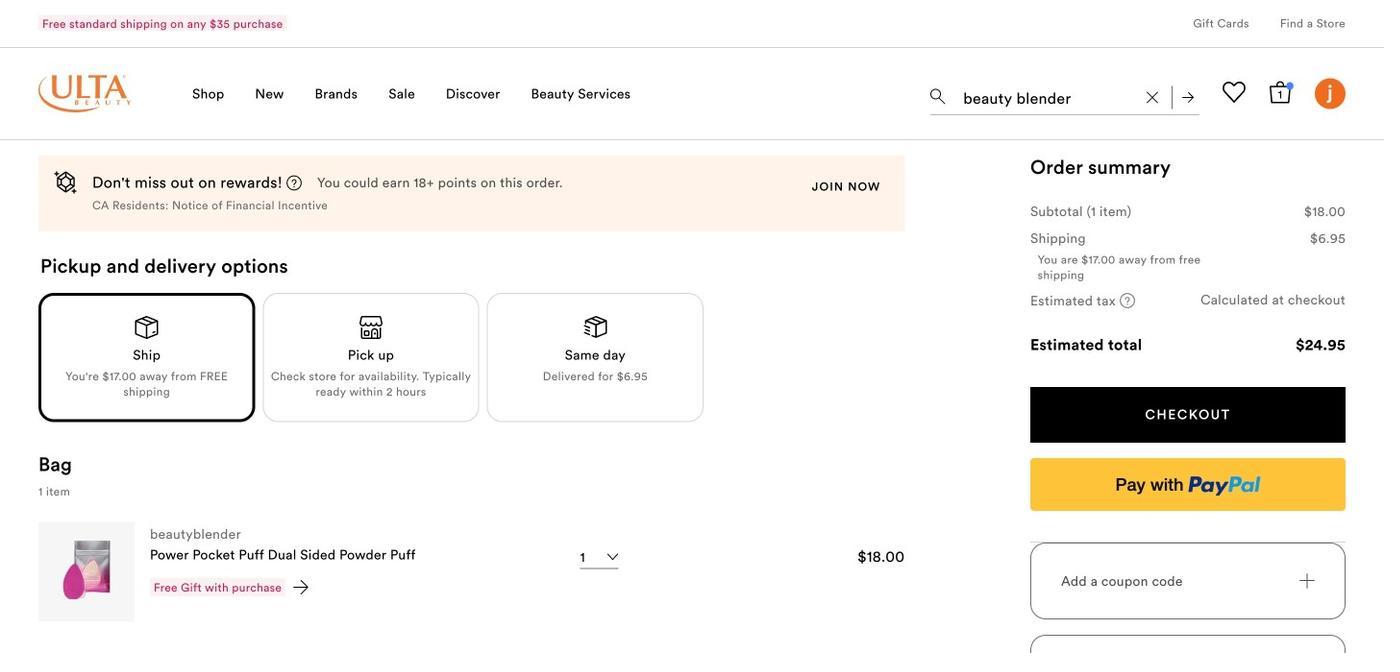 Task type: locate. For each thing, give the bounding box(es) containing it.
clear search image
[[1147, 92, 1158, 103]]

favorites icon image
[[1223, 81, 1246, 104]]

1 horizontal spatial withiconright image
[[1300, 574, 1315, 589]]

withiconright image
[[1300, 574, 1315, 589], [293, 580, 309, 595]]

None search field
[[930, 73, 1200, 119]]



Task type: describe. For each thing, give the bounding box(es) containing it.
0 horizontal spatial withiconright image
[[293, 580, 309, 595]]

submit image
[[1182, 92, 1194, 103]]

Search products and more search field
[[961, 77, 1135, 111]]



Task type: vqa. For each thing, say whether or not it's contained in the screenshot.
the left withIconRight
yes



